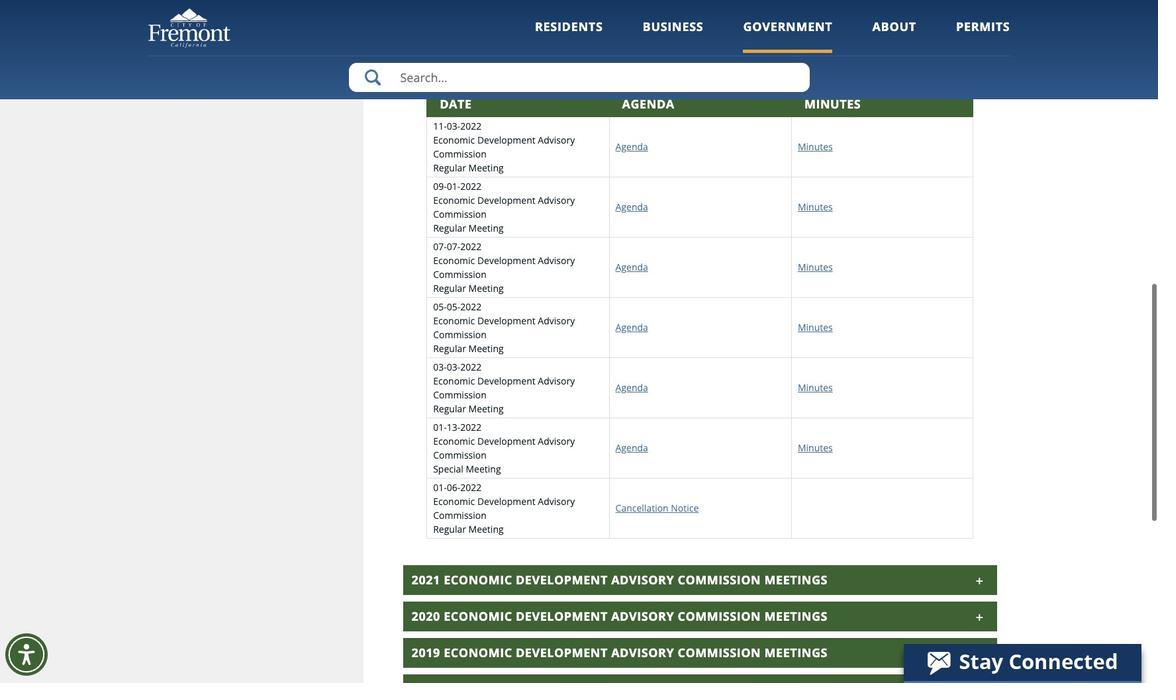 Task type: vqa. For each thing, say whether or not it's contained in the screenshot.
the rent
no



Task type: locate. For each thing, give the bounding box(es) containing it.
meeting inside 03-03-2022 economic development advisory commission regular meeting
[[468, 402, 504, 415]]

4 meetings from the top
[[764, 645, 828, 660]]

business link
[[643, 19, 703, 53]]

meeting inside "05-05-2022 economic development advisory commission regular meeting"
[[468, 342, 504, 355]]

agenda
[[622, 96, 675, 112], [615, 140, 648, 153], [615, 201, 648, 213], [615, 261, 648, 273], [615, 321, 648, 334], [615, 381, 648, 394], [615, 442, 648, 454]]

6 regular from the top
[[433, 523, 466, 535]]

2022 inside "05-05-2022 economic development advisory commission regular meeting"
[[460, 300, 482, 313]]

meeting inside 07-07-2022 economic development advisory commission regular meeting
[[468, 282, 504, 294]]

meeting inside 09-01-2022 economic development advisory commission regular meeting
[[468, 222, 504, 234]]

01- down special
[[433, 481, 447, 494]]

5 agenda link from the top
[[615, 381, 648, 394]]

1 07- from the left
[[433, 240, 447, 253]]

regular inside 11-03-2022 economic development advisory commission regular meeting
[[433, 161, 466, 174]]

4 agenda link from the top
[[615, 321, 648, 334]]

regular inside 07-07-2022 economic development advisory commission regular meeting
[[433, 282, 466, 294]]

minutes link
[[798, 140, 833, 153], [798, 201, 833, 213], [798, 261, 833, 273], [798, 321, 833, 334], [798, 381, 833, 394], [798, 442, 833, 454]]

meeting for 03-03-2022
[[468, 402, 504, 415]]

2 07- from the left
[[447, 240, 460, 253]]

regular inside 03-03-2022 economic development advisory commission regular meeting
[[433, 402, 466, 415]]

minutes link for 01-13-2022 economic development advisory commission special meeting
[[798, 442, 833, 454]]

3 minutes link from the top
[[798, 261, 833, 273]]

agenda link
[[615, 140, 648, 153], [615, 201, 648, 213], [615, 261, 648, 273], [615, 321, 648, 334], [615, 381, 648, 394], [615, 442, 648, 454]]

2019 economic development advisory commission meetings
[[412, 645, 828, 660]]

commission
[[678, 57, 761, 73], [433, 147, 487, 160], [433, 208, 487, 220], [433, 268, 487, 280], [433, 328, 487, 341], [433, 388, 487, 401], [433, 449, 487, 461], [433, 509, 487, 521], [678, 572, 761, 588], [678, 608, 761, 624], [678, 645, 761, 660]]

2022 down "date"
[[460, 120, 482, 132]]

cancellation
[[615, 502, 669, 515]]

5 minutes link from the top
[[798, 381, 833, 394]]

01- down 11-
[[447, 180, 460, 192]]

government link
[[743, 19, 833, 53]]

stay connected image
[[904, 644, 1140, 681]]

2022 inside 03-03-2022 economic development advisory commission regular meeting
[[460, 361, 482, 373]]

2022 up special
[[460, 421, 482, 433]]

2020 economic development advisory commission meetings
[[412, 608, 828, 624]]

meeting for 05-05-2022
[[468, 342, 504, 355]]

economic inside 07-07-2022 economic development advisory commission regular meeting
[[433, 254, 475, 267]]

03-03-2022 economic development advisory commission regular meeting
[[433, 361, 575, 415]]

2022 for 09-01-2022
[[460, 180, 482, 192]]

2020
[[412, 608, 440, 624]]

agendas
[[517, 17, 559, 31]]

4 regular from the top
[[433, 342, 466, 355]]

regular for 07-07-2022 economic development advisory commission regular meeting
[[433, 282, 466, 294]]

2022 down view
[[412, 57, 440, 73]]

minutes.
[[584, 17, 626, 31]]

2019
[[412, 645, 440, 660]]

1 agenda link from the top
[[615, 140, 648, 153]]

6 agenda link from the top
[[615, 442, 648, 454]]

residents
[[535, 19, 603, 34]]

03- inside 11-03-2022 economic development advisory commission regular meeting
[[447, 120, 460, 132]]

2 vertical spatial 01-
[[433, 481, 447, 494]]

commission inside "05-05-2022 economic development advisory commission regular meeting"
[[433, 328, 487, 341]]

2022 down 07-07-2022 economic development advisory commission regular meeting at the top left of page
[[460, 300, 482, 313]]

regular inside 09-01-2022 economic development advisory commission regular meeting
[[433, 222, 466, 234]]

1 meetings from the top
[[764, 57, 828, 73]]

01-
[[447, 180, 460, 192], [433, 421, 447, 433], [433, 481, 447, 494]]

01- inside 01-06-2022 economic development advisory commission regular meeting
[[433, 481, 447, 494]]

3 regular from the top
[[433, 282, 466, 294]]

2022 right 09-
[[460, 180, 482, 192]]

2 regular from the top
[[433, 222, 466, 234]]

commission inside 03-03-2022 economic development advisory commission regular meeting
[[433, 388, 487, 401]]

06-
[[447, 481, 460, 494]]

0 vertical spatial 01-
[[447, 180, 460, 192]]

economic
[[444, 57, 512, 73], [433, 133, 475, 146], [433, 194, 475, 206], [433, 254, 475, 267], [433, 314, 475, 327], [433, 374, 475, 387], [433, 435, 475, 447], [433, 495, 475, 508], [444, 572, 512, 588], [444, 608, 512, 624], [444, 645, 512, 660]]

2022 inside 01-06-2022 economic development advisory commission regular meeting
[[460, 481, 482, 494]]

commission inside 01-13-2022 economic development advisory commission special meeting
[[433, 449, 487, 461]]

development
[[516, 57, 608, 73], [477, 133, 535, 146], [477, 194, 535, 206], [477, 254, 535, 267], [477, 314, 535, 327], [477, 374, 535, 387], [477, 435, 535, 447], [477, 495, 535, 508], [516, 572, 608, 588], [516, 608, 608, 624], [516, 645, 608, 660]]

01- inside 09-01-2022 economic development advisory commission regular meeting
[[447, 180, 460, 192]]

development inside 01-06-2022 economic development advisory commission regular meeting
[[477, 495, 535, 508]]

1 regular from the top
[[433, 161, 466, 174]]

business
[[643, 19, 703, 34]]

2022 down "05-05-2022 economic development advisory commission regular meeting"
[[460, 361, 482, 373]]

view
[[403, 17, 426, 31]]

advisory inside 09-01-2022 economic development advisory commission regular meeting
[[538, 194, 575, 206]]

meetings
[[764, 57, 828, 73], [764, 572, 828, 588], [764, 608, 828, 624], [764, 645, 828, 660]]

regular for 03-03-2022 economic development advisory commission regular meeting
[[433, 402, 466, 415]]

meeting for 07-07-2022
[[468, 282, 504, 294]]

minutes link for 09-01-2022 economic development advisory commission regular meeting
[[798, 201, 833, 213]]

meetings for 2021 economic development advisory commission meetings
[[764, 572, 828, 588]]

2022 for 01-13-2022
[[460, 421, 482, 433]]

tab list
[[403, 51, 997, 683]]

5 regular from the top
[[433, 402, 466, 415]]

2022 down special
[[460, 481, 482, 494]]

commission inside 07-07-2022 economic development advisory commission regular meeting
[[433, 268, 487, 280]]

2022 inside 09-01-2022 economic development advisory commission regular meeting
[[460, 180, 482, 192]]

advisory
[[611, 57, 674, 73], [538, 133, 575, 146], [538, 194, 575, 206], [538, 254, 575, 267], [538, 314, 575, 327], [538, 374, 575, 387], [538, 435, 575, 447], [538, 495, 575, 508], [611, 572, 674, 588], [611, 608, 674, 624], [611, 645, 674, 660]]

2022 inside 01-13-2022 economic development advisory commission special meeting
[[460, 421, 482, 433]]

regular inside 01-06-2022 economic development advisory commission regular meeting
[[433, 523, 466, 535]]

2 minutes link from the top
[[798, 201, 833, 213]]

2022 for 11-03-2022
[[460, 120, 482, 132]]

agenda link for 03-03-2022 economic development advisory commission regular meeting
[[615, 381, 648, 394]]

2022 economic development advisory commission meetings
[[412, 57, 828, 73]]

2022 inside 07-07-2022 economic development advisory commission regular meeting
[[460, 240, 482, 253]]

economic inside 09-01-2022 economic development advisory commission regular meeting
[[433, 194, 475, 206]]

07-07-2022 economic development advisory commission regular meeting
[[433, 240, 575, 294]]

2022 inside 11-03-2022 economic development advisory commission regular meeting
[[460, 120, 482, 132]]

and
[[562, 17, 581, 31]]

2022 down 09-01-2022 economic development advisory commission regular meeting
[[460, 240, 482, 253]]

regular inside "05-05-2022 economic development advisory commission regular meeting"
[[433, 342, 466, 355]]

2 05- from the left
[[447, 300, 460, 313]]

economic inside "05-05-2022 economic development advisory commission regular meeting"
[[433, 314, 475, 327]]

01- inside 01-13-2022 economic development advisory commission special meeting
[[433, 421, 447, 433]]

1 vertical spatial 01-
[[433, 421, 447, 433]]

meeting inside 01-06-2022 economic development advisory commission regular meeting
[[468, 523, 504, 535]]

tab list containing 2022 economic development advisory commission meetings
[[403, 51, 997, 683]]

6 minutes link from the top
[[798, 442, 833, 454]]

01- up special
[[433, 421, 447, 433]]

3 meetings from the top
[[764, 608, 828, 624]]

07-
[[433, 240, 447, 253], [447, 240, 460, 253]]

2 meetings from the top
[[764, 572, 828, 588]]

agenda for 03-03-2022 economic development advisory commission regular meeting
[[615, 381, 648, 394]]

commission inside 11-03-2022 economic development advisory commission regular meeting
[[433, 147, 487, 160]]

agenda for 01-13-2022 economic development advisory commission special meeting
[[615, 442, 648, 454]]

development inside 11-03-2022 economic development advisory commission regular meeting
[[477, 133, 535, 146]]

meeting inside 11-03-2022 economic development advisory commission regular meeting
[[468, 161, 504, 174]]

advisory inside 11-03-2022 economic development advisory commission regular meeting
[[538, 133, 575, 146]]

3 agenda link from the top
[[615, 261, 648, 273]]

agenda for 05-05-2022 economic development advisory commission regular meeting
[[615, 321, 648, 334]]

01-06-2022 economic development advisory commission regular meeting
[[433, 481, 575, 535]]

regular
[[433, 161, 466, 174], [433, 222, 466, 234], [433, 282, 466, 294], [433, 342, 466, 355], [433, 402, 466, 415], [433, 523, 466, 535]]

05-
[[433, 300, 447, 313], [447, 300, 460, 313]]

2 agenda link from the top
[[615, 201, 648, 213]]

about
[[872, 19, 916, 34]]

11-
[[433, 120, 447, 132]]

meeting inside 01-13-2022 economic development advisory commission special meeting
[[466, 463, 501, 475]]

development inside 03-03-2022 economic development advisory commission regular meeting
[[477, 374, 535, 387]]

4 minutes link from the top
[[798, 321, 833, 334]]

meeting
[[474, 17, 514, 31], [468, 161, 504, 174], [468, 222, 504, 234], [468, 282, 504, 294], [468, 342, 504, 355], [468, 402, 504, 415], [466, 463, 501, 475], [468, 523, 504, 535]]

2022
[[412, 57, 440, 73], [460, 120, 482, 132], [460, 180, 482, 192], [460, 240, 482, 253], [460, 300, 482, 313], [460, 361, 482, 373], [460, 421, 482, 433], [460, 481, 482, 494]]

1 minutes link from the top
[[798, 140, 833, 153]]

03-
[[447, 120, 460, 132], [433, 361, 447, 373], [447, 361, 460, 373]]

minutes for 11-03-2022 economic development advisory commission regular meeting
[[798, 140, 833, 153]]

minutes
[[804, 96, 861, 112], [798, 140, 833, 153], [798, 201, 833, 213], [798, 261, 833, 273], [798, 321, 833, 334], [798, 381, 833, 394], [798, 442, 833, 454]]

permits link
[[956, 19, 1010, 53]]

2022 for 05-05-2022
[[460, 300, 482, 313]]

minutes link for 07-07-2022 economic development advisory commission regular meeting
[[798, 261, 833, 273]]



Task type: describe. For each thing, give the bounding box(es) containing it.
meetings for 2022 economic development advisory commission meetings
[[764, 57, 828, 73]]

11-03-2022 economic development advisory commission regular meeting
[[433, 120, 575, 174]]

government
[[743, 19, 833, 34]]

meeting for 01-13-2022
[[466, 463, 501, 475]]

regular for 05-05-2022 economic development advisory commission regular meeting
[[433, 342, 466, 355]]

notice
[[671, 502, 699, 515]]

economic inside 03-03-2022 economic development advisory commission regular meeting
[[433, 374, 475, 387]]

cancellation notice
[[615, 502, 699, 515]]

09-01-2022 economic development advisory commission regular meeting
[[433, 180, 575, 234]]

2021
[[412, 572, 440, 588]]

development inside 07-07-2022 economic development advisory commission regular meeting
[[477, 254, 535, 267]]

minutes link for 11-03-2022 economic development advisory commission regular meeting
[[798, 140, 833, 153]]

development inside "05-05-2022 economic development advisory commission regular meeting"
[[477, 314, 535, 327]]

agenda for 11-03-2022 economic development advisory commission regular meeting
[[615, 140, 648, 153]]

agenda link for 01-13-2022 economic development advisory commission special meeting
[[615, 442, 648, 454]]

2022 for 07-07-2022
[[460, 240, 482, 253]]

residents link
[[535, 19, 603, 53]]

minutes for 09-01-2022 economic development advisory commission regular meeting
[[798, 201, 833, 213]]

about link
[[872, 19, 916, 53]]

01- for 13-
[[433, 421, 447, 433]]

cancellation notice link
[[615, 502, 699, 515]]

economic inside 11-03-2022 economic development advisory commission regular meeting
[[433, 133, 475, 146]]

commission inside 01-06-2022 economic development advisory commission regular meeting
[[433, 509, 487, 521]]

09-
[[433, 180, 447, 192]]

1 05- from the left
[[433, 300, 447, 313]]

agenda for 07-07-2022 economic development advisory commission regular meeting
[[615, 261, 648, 273]]

05-05-2022 economic development advisory commission regular meeting
[[433, 300, 575, 355]]

03- for 03-
[[447, 361, 460, 373]]

regular for 09-01-2022 economic development advisory commission regular meeting
[[433, 222, 466, 234]]

agenda for 09-01-2022 economic development advisory commission regular meeting
[[615, 201, 648, 213]]

permits
[[956, 19, 1010, 34]]

economic inside 01-13-2022 economic development advisory commission special meeting
[[433, 435, 475, 447]]

view archived meeting agendas and minutes.
[[403, 17, 626, 31]]

special
[[433, 463, 463, 475]]

agenda link for 07-07-2022 economic development advisory commission regular meeting
[[615, 261, 648, 273]]

03- for 11-
[[447, 120, 460, 132]]

01-13-2022 economic development advisory commission special meeting
[[433, 421, 575, 475]]

meeting for 11-03-2022
[[468, 161, 504, 174]]

advisory inside "05-05-2022 economic development advisory commission regular meeting"
[[538, 314, 575, 327]]

agenda link for 09-01-2022 economic development advisory commission regular meeting
[[615, 201, 648, 213]]

meetings for 2020 economic development advisory commission meetings
[[764, 608, 828, 624]]

2022 for 03-03-2022
[[460, 361, 482, 373]]

minutes for 01-13-2022 economic development advisory commission special meeting
[[798, 442, 833, 454]]

economic inside 01-06-2022 economic development advisory commission regular meeting
[[433, 495, 475, 508]]

agenda link for 11-03-2022 economic development advisory commission regular meeting
[[615, 140, 648, 153]]

meeting for 09-01-2022
[[468, 222, 504, 234]]

advisory inside 01-06-2022 economic development advisory commission regular meeting
[[538, 495, 575, 508]]

regular for 11-03-2022 economic development advisory commission regular meeting
[[433, 161, 466, 174]]

development inside 09-01-2022 economic development advisory commission regular meeting
[[477, 194, 535, 206]]

Search text field
[[349, 63, 809, 92]]

01- for 06-
[[433, 481, 447, 494]]

minutes link for 03-03-2022 economic development advisory commission regular meeting
[[798, 381, 833, 394]]

13-
[[447, 421, 460, 433]]

minutes for 03-03-2022 economic development advisory commission regular meeting
[[798, 381, 833, 394]]

development inside 01-13-2022 economic development advisory commission special meeting
[[477, 435, 535, 447]]

advisory inside 01-13-2022 economic development advisory commission special meeting
[[538, 435, 575, 447]]

date
[[440, 96, 472, 112]]

commission inside 09-01-2022 economic development advisory commission regular meeting
[[433, 208, 487, 220]]

archived
[[429, 17, 471, 31]]

agenda link for 05-05-2022 economic development advisory commission regular meeting
[[615, 321, 648, 334]]

minutes for 07-07-2022 economic development advisory commission regular meeting
[[798, 261, 833, 273]]

meetings for 2019 economic development advisory commission meetings
[[764, 645, 828, 660]]

advisory inside 07-07-2022 economic development advisory commission regular meeting
[[538, 254, 575, 267]]

minutes for 05-05-2022 economic development advisory commission regular meeting
[[798, 321, 833, 334]]

2021 economic development advisory commission meetings
[[412, 572, 828, 588]]

advisory inside 03-03-2022 economic development advisory commission regular meeting
[[538, 374, 575, 387]]

regular for 01-06-2022 economic development advisory commission regular meeting
[[433, 523, 466, 535]]

minutes link for 05-05-2022 economic development advisory commission regular meeting
[[798, 321, 833, 334]]



